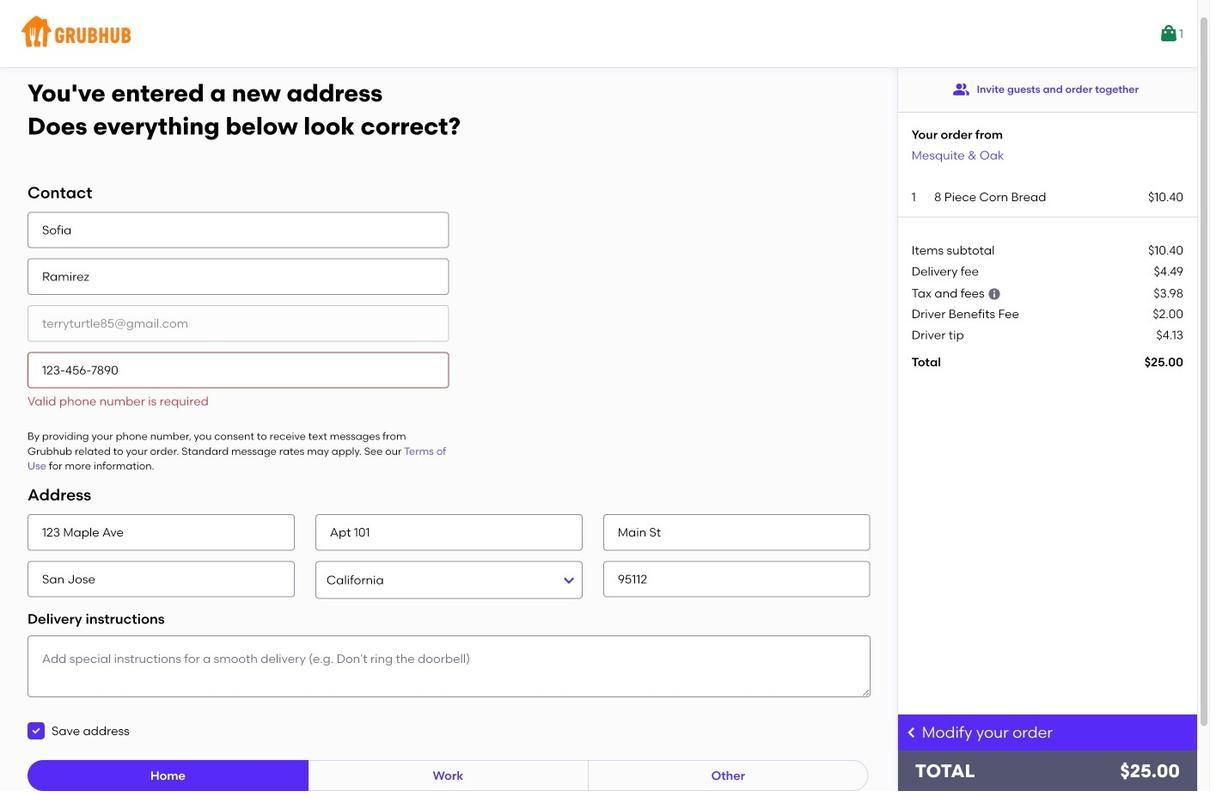 Task type: describe. For each thing, give the bounding box(es) containing it.
main navigation navigation
[[0, 0, 1198, 67]]

1 vertical spatial svg image
[[31, 726, 41, 736]]

Address 1 text field
[[28, 514, 295, 551]]

Cross street text field
[[603, 514, 871, 551]]

Email email field
[[28, 305, 449, 342]]



Task type: locate. For each thing, give the bounding box(es) containing it.
people icon image
[[953, 81, 970, 98]]

1 horizontal spatial svg image
[[988, 287, 1002, 301]]

First name text field
[[28, 212, 449, 248]]

Add special instructions for a smooth delivery (e.g. Don't ring the doorbell) text field
[[28, 635, 871, 697]]

Last name text field
[[28, 259, 449, 295]]

Phone telephone field
[[28, 352, 449, 388]]

City text field
[[28, 561, 295, 597]]

alert
[[28, 394, 209, 409]]

0 horizontal spatial svg image
[[31, 726, 41, 736]]

0 vertical spatial svg image
[[988, 287, 1002, 301]]

Zip text field
[[603, 561, 871, 597]]

svg image
[[988, 287, 1002, 301], [31, 726, 41, 736]]

Address 2 text field
[[316, 514, 583, 551]]



Task type: vqa. For each thing, say whether or not it's contained in the screenshot.
1st the Save this restaurant button from right
no



